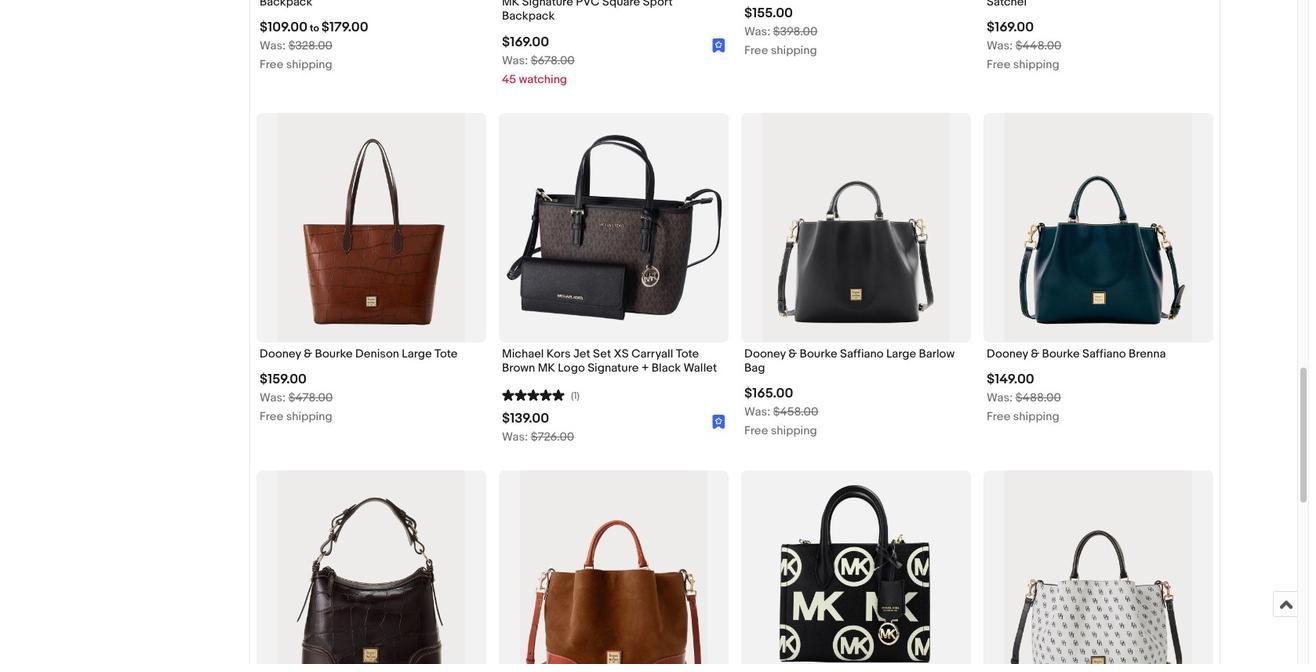 Task type: describe. For each thing, give the bounding box(es) containing it.
dooney & bourke saffiano brenna image
[[1005, 113, 1193, 342]]

$169.00 for $169.00 was: $448.00 free shipping
[[987, 20, 1034, 36]]

$458.00
[[773, 405, 819, 420]]

large for $165.00
[[886, 346, 916, 361]]

dooney & bourke saffiano brenna
[[987, 346, 1166, 361]]

bag
[[745, 361, 765, 376]]

1 [object undefined] image from the top
[[713, 37, 726, 52]]

michael
[[502, 346, 544, 361]]

dooney & bourke saffiano large barlow bag
[[745, 346, 955, 376]]

$109.00
[[260, 20, 308, 36]]

bourke for $165.00
[[800, 346, 838, 361]]

$169.00 for $169.00
[[502, 34, 549, 50]]

michael kors jet set xs carryall tote brown mk logo signature + black wallet link
[[502, 346, 726, 380]]

$109.00 to $179.00 was: $328.00 free shipping
[[260, 20, 368, 72]]

(1) link
[[502, 387, 580, 402]]

5 out of 5 stars image
[[502, 387, 565, 402]]

& for $149.00
[[1031, 346, 1040, 361]]

xs
[[614, 346, 629, 361]]

free for $155.00
[[745, 43, 768, 58]]

dooney & bourke saffiano brenna link
[[987, 346, 1211, 365]]

dooney & bourke denison large tote
[[260, 346, 458, 361]]

dooney for $165.00
[[745, 346, 786, 361]]

dooney & bourke saffiano large barlow bag image
[[762, 113, 950, 342]]

$155.00
[[745, 6, 793, 21]]

kors
[[547, 346, 571, 361]]

free inside the $109.00 to $179.00 was: $328.00 free shipping
[[260, 58, 284, 72]]

$155.00 was: $398.00 free shipping
[[745, 6, 818, 58]]

was: down $139.00
[[502, 430, 528, 445]]

$726.00
[[531, 430, 574, 445]]

shipping for $159.00
[[286, 409, 332, 424]]

bourke for $149.00
[[1042, 346, 1080, 361]]

signature
[[588, 361, 639, 376]]

shipping for $149.00
[[1013, 409, 1060, 424]]

jet
[[573, 346, 591, 361]]

was: inside $149.00 was: $488.00 free shipping
[[987, 390, 1013, 405]]

dooney & bourke suede brenna image
[[520, 471, 708, 664]]

was: $726.00
[[502, 430, 574, 445]]

dooney for $149.00
[[987, 346, 1028, 361]]

(1)
[[571, 390, 580, 402]]

was: inside was: $678.00 45 watching
[[502, 53, 528, 68]]

dooney & bourke saffiano large barlow bag link
[[745, 346, 968, 380]]

$149.00
[[987, 372, 1035, 387]]

$169.00 was: $448.00 free shipping
[[987, 20, 1062, 72]]

logo
[[558, 361, 585, 376]]

was: $678.00 45 watching
[[502, 53, 575, 87]]

$179.00
[[321, 20, 368, 36]]

[object undefined] image for $169.00
[[713, 38, 726, 52]]

michael kors mirella small black embossed leather shopper crossbody tote bag image
[[741, 471, 971, 664]]

saffiano for $165.00
[[840, 346, 884, 361]]

$165.00
[[745, 386, 793, 402]]

was: inside $159.00 was: $478.00 free shipping
[[260, 390, 286, 405]]

$678.00
[[531, 53, 575, 68]]

free for $159.00
[[260, 409, 284, 424]]

$398.00
[[773, 24, 818, 39]]

wallet
[[684, 361, 717, 376]]

dooney & bourke denison large tote image
[[278, 113, 465, 342]]



Task type: locate. For each thing, give the bounding box(es) containing it.
tote inside michael kors jet set xs carryall tote brown mk logo signature + black wallet
[[676, 346, 699, 361]]

& for $159.00
[[304, 346, 312, 361]]

3 & from the left
[[1031, 346, 1040, 361]]

1 horizontal spatial saffiano
[[1083, 346, 1126, 361]]

$139.00
[[502, 411, 549, 427]]

michael kors jet set xs carryall tote brown mk logo signature + black wallet
[[502, 346, 717, 376]]

2 horizontal spatial &
[[1031, 346, 1040, 361]]

shipping down $458.00
[[771, 424, 817, 438]]

was: up 45
[[502, 53, 528, 68]]

0 horizontal spatial saffiano
[[840, 346, 884, 361]]

dooney up $165.00 on the bottom right of page
[[745, 346, 786, 361]]

0 horizontal spatial $169.00
[[502, 34, 549, 50]]

large for $159.00
[[402, 346, 432, 361]]

shipping inside $159.00 was: $478.00 free shipping
[[286, 409, 332, 424]]

dooney for $159.00
[[260, 346, 301, 361]]

2 horizontal spatial bourke
[[1042, 346, 1080, 361]]

saffiano left barlow
[[840, 346, 884, 361]]

$169.00 up was: $678.00 45 watching
[[502, 34, 549, 50]]

was: down $149.00
[[987, 390, 1013, 405]]

$169.00 up $448.00
[[987, 20, 1034, 36]]

denison
[[355, 346, 399, 361]]

2 bourke from the left
[[800, 346, 838, 361]]

1 horizontal spatial &
[[789, 346, 797, 361]]

was:
[[745, 24, 771, 39], [260, 39, 286, 54], [987, 39, 1013, 54], [502, 53, 528, 68], [260, 390, 286, 405], [987, 390, 1013, 405], [745, 405, 771, 420], [502, 430, 528, 445]]

saffiano inside dooney & bourke saffiano large barlow bag
[[840, 346, 884, 361]]

1 horizontal spatial dooney
[[745, 346, 786, 361]]

shipping inside '$165.00 was: $458.00 free shipping'
[[771, 424, 817, 438]]

free for $169.00
[[987, 58, 1011, 72]]

free inside $169.00 was: $448.00 free shipping
[[987, 58, 1011, 72]]

dooney up $149.00
[[987, 346, 1028, 361]]

shipping inside the $109.00 to $179.00 was: $328.00 free shipping
[[286, 58, 332, 72]]

1 large from the left
[[402, 346, 432, 361]]

2 saffiano from the left
[[1083, 346, 1126, 361]]

shipping down $398.00
[[771, 43, 817, 58]]

free
[[745, 43, 768, 58], [260, 58, 284, 72], [987, 58, 1011, 72], [260, 409, 284, 424], [987, 409, 1011, 424], [745, 424, 768, 438]]

$169.00 inside $169.00 was: $448.00 free shipping
[[987, 20, 1034, 36]]

shipping inside $149.00 was: $488.00 free shipping
[[1013, 409, 1060, 424]]

1 horizontal spatial bourke
[[800, 346, 838, 361]]

1 bourke from the left
[[315, 346, 353, 361]]

45
[[502, 72, 516, 87]]

dooney & bourke denison large tote link
[[260, 346, 483, 365]]

dooney & bourke denison hobo shoulder bag image
[[278, 471, 465, 664]]

set
[[593, 346, 611, 361]]

large
[[402, 346, 432, 361], [886, 346, 916, 361]]

$159.00 was: $478.00 free shipping
[[260, 372, 333, 424]]

large left barlow
[[886, 346, 916, 361]]

[object undefined] image
[[713, 414, 726, 429]]

0 horizontal spatial bourke
[[315, 346, 353, 361]]

shipping down $478.00
[[286, 409, 332, 424]]

free inside $155.00 was: $398.00 free shipping
[[745, 43, 768, 58]]

$448.00
[[1016, 39, 1062, 54]]

was: down $109.00 at the top of page
[[260, 39, 286, 54]]

[object undefined] image
[[713, 37, 726, 52], [713, 38, 726, 52], [713, 415, 726, 429]]

2 dooney from the left
[[745, 346, 786, 361]]

3 [object undefined] image from the top
[[713, 415, 726, 429]]

was: inside $169.00 was: $448.00 free shipping
[[987, 39, 1013, 54]]

shipping inside $155.00 was: $398.00 free shipping
[[771, 43, 817, 58]]

3 dooney from the left
[[987, 346, 1028, 361]]

& for $165.00
[[789, 346, 797, 361]]

was: down the $159.00
[[260, 390, 286, 405]]

1 saffiano from the left
[[840, 346, 884, 361]]

$165.00 was: $458.00 free shipping
[[745, 386, 819, 438]]

free inside $149.00 was: $488.00 free shipping
[[987, 409, 1011, 424]]

dooney inside dooney & bourke saffiano large barlow bag
[[745, 346, 786, 361]]

2 & from the left
[[789, 346, 797, 361]]

mk
[[538, 361, 555, 376]]

saffiano left brenna
[[1083, 346, 1126, 361]]

large right denison
[[402, 346, 432, 361]]

bourke up $458.00
[[800, 346, 838, 361]]

$478.00
[[288, 390, 333, 405]]

& inside dooney & bourke saffiano large barlow bag
[[789, 346, 797, 361]]

bourke for $159.00
[[315, 346, 353, 361]]

0 horizontal spatial large
[[402, 346, 432, 361]]

was: inside the $109.00 to $179.00 was: $328.00 free shipping
[[260, 39, 286, 54]]

barlow
[[919, 346, 955, 361]]

free for $165.00
[[745, 424, 768, 438]]

to
[[310, 22, 319, 35]]

0 horizontal spatial dooney
[[260, 346, 301, 361]]

shipping down $328.00
[[286, 58, 332, 72]]

saffiano
[[840, 346, 884, 361], [1083, 346, 1126, 361]]

tote right denison
[[435, 346, 458, 361]]

free inside $159.00 was: $478.00 free shipping
[[260, 409, 284, 424]]

brown
[[502, 361, 535, 376]]

black
[[652, 361, 681, 376]]

shipping for $165.00
[[771, 424, 817, 438]]

free for $149.00
[[987, 409, 1011, 424]]

1 horizontal spatial large
[[886, 346, 916, 361]]

$159.00
[[260, 372, 307, 387]]

bourke inside dooney & bourke denison large tote link
[[315, 346, 353, 361]]

1 horizontal spatial tote
[[676, 346, 699, 361]]

1 tote from the left
[[435, 346, 458, 361]]

& up $149.00
[[1031, 346, 1040, 361]]

1 dooney from the left
[[260, 346, 301, 361]]

2 [object undefined] image from the top
[[713, 38, 726, 52]]

brenna
[[1129, 346, 1166, 361]]

1 & from the left
[[304, 346, 312, 361]]

bourke up the $488.00
[[1042, 346, 1080, 361]]

&
[[304, 346, 312, 361], [789, 346, 797, 361], [1031, 346, 1040, 361]]

carryall
[[631, 346, 673, 361]]

2 horizontal spatial dooney
[[987, 346, 1028, 361]]

bourke
[[315, 346, 353, 361], [800, 346, 838, 361], [1042, 346, 1080, 361]]

shipping down the $488.00
[[1013, 409, 1060, 424]]

& up the $159.00
[[304, 346, 312, 361]]

michael kors jet set xs carryall tote brown mk logo signature + black wallet image
[[499, 113, 729, 342]]

shipping for $155.00
[[771, 43, 817, 58]]

2 tote from the left
[[676, 346, 699, 361]]

dooney & bourke gretta brenna image
[[1005, 471, 1193, 664]]

was: down $155.00
[[745, 24, 771, 39]]

$328.00
[[288, 39, 333, 54]]

[object undefined] image for $139.00
[[713, 415, 726, 429]]

saffiano for $149.00
[[1083, 346, 1126, 361]]

0 horizontal spatial tote
[[435, 346, 458, 361]]

0 horizontal spatial &
[[304, 346, 312, 361]]

3 bourke from the left
[[1042, 346, 1080, 361]]

was: down $165.00 on the bottom right of page
[[745, 405, 771, 420]]

tote
[[435, 346, 458, 361], [676, 346, 699, 361]]

$488.00
[[1016, 390, 1061, 405]]

dooney up the $159.00
[[260, 346, 301, 361]]

was: inside '$165.00 was: $458.00 free shipping'
[[745, 405, 771, 420]]

shipping inside $169.00 was: $448.00 free shipping
[[1013, 58, 1060, 72]]

bourke inside dooney & bourke saffiano brenna link
[[1042, 346, 1080, 361]]

large inside dooney & bourke saffiano large barlow bag
[[886, 346, 916, 361]]

bourke left denison
[[315, 346, 353, 361]]

2 large from the left
[[886, 346, 916, 361]]

was: inside $155.00 was: $398.00 free shipping
[[745, 24, 771, 39]]

$149.00 was: $488.00 free shipping
[[987, 372, 1061, 424]]

$169.00
[[987, 20, 1034, 36], [502, 34, 549, 50]]

shipping
[[771, 43, 817, 58], [286, 58, 332, 72], [1013, 58, 1060, 72], [286, 409, 332, 424], [1013, 409, 1060, 424], [771, 424, 817, 438]]

& right bag
[[789, 346, 797, 361]]

1 horizontal spatial $169.00
[[987, 20, 1034, 36]]

bourke inside dooney & bourke saffiano large barlow bag
[[800, 346, 838, 361]]

+
[[642, 361, 649, 376]]

tote right carryall
[[676, 346, 699, 361]]

watching
[[519, 72, 567, 87]]

was: left $448.00
[[987, 39, 1013, 54]]

shipping for $169.00
[[1013, 58, 1060, 72]]

shipping down $448.00
[[1013, 58, 1060, 72]]

free inside '$165.00 was: $458.00 free shipping'
[[745, 424, 768, 438]]

dooney
[[260, 346, 301, 361], [745, 346, 786, 361], [987, 346, 1028, 361]]



Task type: vqa. For each thing, say whether or not it's contained in the screenshot.
$328.00
yes



